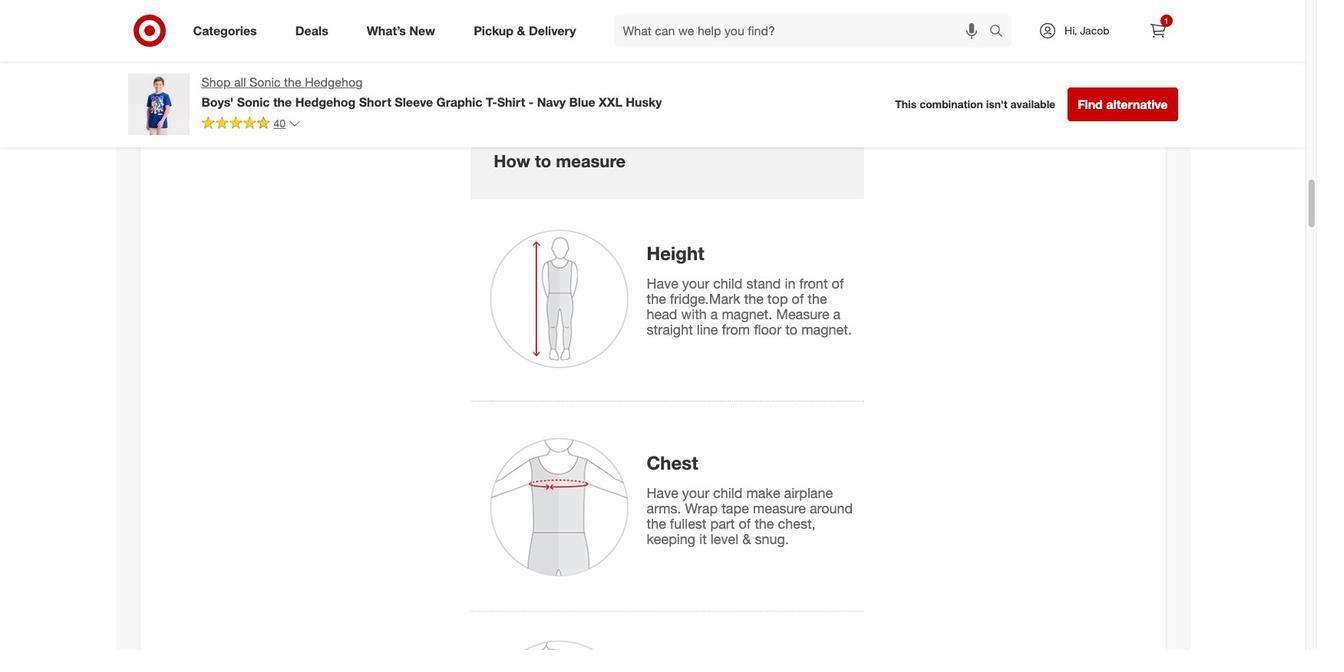 Task type: vqa. For each thing, say whether or not it's contained in the screenshot.
Derby inside ROLLER DERBY REWIND MEN'S ROLLER SKATE
no



Task type: describe. For each thing, give the bounding box(es) containing it.
new
[[409, 23, 435, 38]]

&
[[517, 23, 525, 38]]

deals
[[295, 23, 328, 38]]

delivery
[[529, 23, 576, 38]]

40 link
[[201, 116, 301, 133]]

boys'
[[201, 94, 234, 110]]

pickup
[[474, 23, 514, 38]]

1 link
[[1141, 14, 1175, 48]]

1 vertical spatial the
[[273, 94, 292, 110]]

-
[[529, 94, 534, 110]]

find
[[1078, 97, 1103, 112]]

what's new link
[[354, 14, 454, 48]]

find alternative
[[1078, 97, 1168, 112]]

0 vertical spatial the
[[284, 74, 301, 90]]

pickup & delivery link
[[461, 14, 595, 48]]

categories link
[[180, 14, 276, 48]]

What can we help you find? suggestions appear below search field
[[614, 14, 993, 48]]

xxl
[[599, 94, 622, 110]]

1 vertical spatial sonic
[[237, 94, 270, 110]]

hi,
[[1065, 24, 1077, 37]]

1 vertical spatial hedgehog
[[295, 94, 356, 110]]

categories
[[193, 23, 257, 38]]

what's
[[367, 23, 406, 38]]

1
[[1164, 16, 1168, 25]]

0 vertical spatial hedgehog
[[305, 74, 363, 90]]

husky
[[626, 94, 662, 110]]

isn't
[[986, 98, 1007, 111]]

all
[[234, 74, 246, 90]]



Task type: locate. For each thing, give the bounding box(es) containing it.
short
[[359, 94, 391, 110]]

navy
[[537, 94, 566, 110]]

pickup & delivery
[[474, 23, 576, 38]]

find alternative button
[[1068, 87, 1178, 121]]

40
[[274, 117, 286, 130]]

jacob
[[1080, 24, 1109, 37]]

available
[[1010, 98, 1055, 111]]

graphic
[[436, 94, 482, 110]]

hedgehog
[[305, 74, 363, 90], [295, 94, 356, 110]]

sonic
[[249, 74, 281, 90], [237, 94, 270, 110]]

search button
[[982, 14, 1019, 51]]

shop all sonic the hedgehog boys' sonic the hedgehog short sleeve graphic t-shirt - navy blue xxl husky
[[201, 74, 662, 110]]

0 vertical spatial sonic
[[249, 74, 281, 90]]

sonic right all
[[249, 74, 281, 90]]

hi, jacob
[[1065, 24, 1109, 37]]

this
[[895, 98, 917, 111]]

what's new
[[367, 23, 435, 38]]

shirt
[[497, 94, 525, 110]]

this combination isn't available
[[895, 98, 1055, 111]]

deals link
[[282, 14, 347, 48]]

hedgehog up 'short'
[[305, 74, 363, 90]]

alternative
[[1106, 97, 1168, 112]]

the
[[284, 74, 301, 90], [273, 94, 292, 110]]

t-
[[486, 94, 497, 110]]

sleeve
[[395, 94, 433, 110]]

image of boys' sonic the hedgehog short sleeve graphic t-shirt - navy blue xxl husky image
[[128, 74, 189, 135]]

sonic up 40 'link'
[[237, 94, 270, 110]]

combination
[[920, 98, 983, 111]]

shop
[[201, 74, 231, 90]]

hedgehog left 'short'
[[295, 94, 356, 110]]

search
[[982, 24, 1019, 40]]

blue
[[569, 94, 595, 110]]



